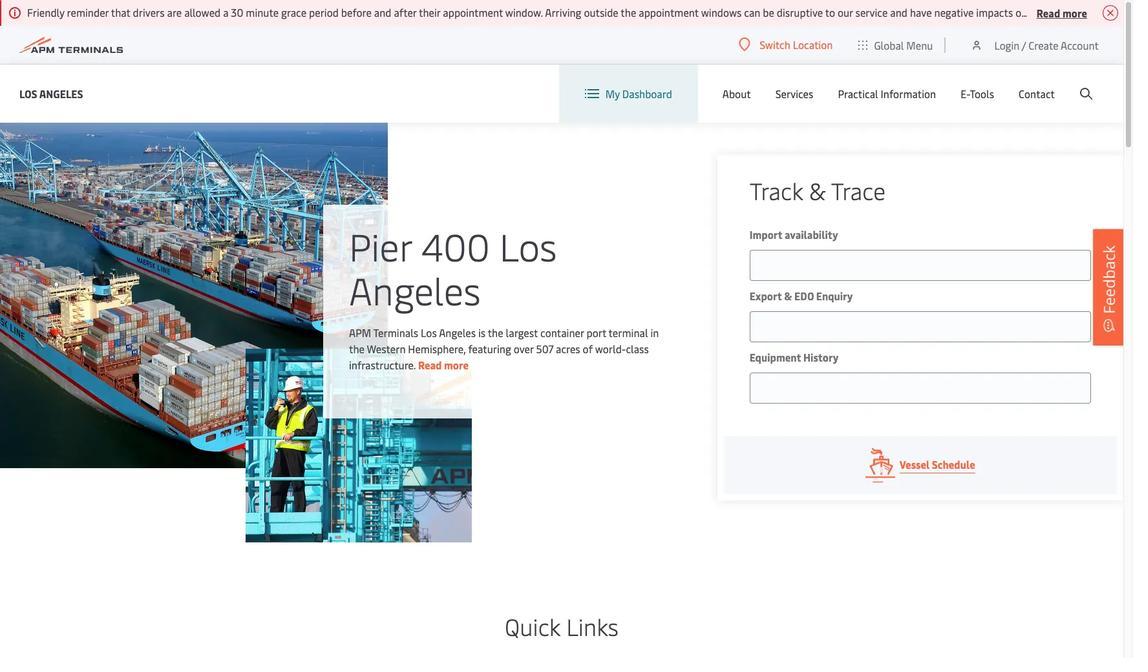 Task type: locate. For each thing, give the bounding box(es) containing it.
equipment history
[[750, 350, 839, 365]]

1 horizontal spatial read
[[1037, 5, 1060, 20]]

0 vertical spatial read
[[1037, 5, 1060, 20]]

0 horizontal spatial read more
[[418, 358, 469, 372]]

the
[[621, 5, 636, 19], [488, 326, 503, 340], [349, 342, 365, 356]]

read left who
[[1037, 5, 1060, 20]]

2 appointment from the left
[[639, 5, 699, 19]]

period
[[309, 5, 339, 19]]

1 horizontal spatial and
[[890, 5, 908, 19]]

switch location button
[[739, 37, 833, 52]]

history
[[803, 350, 839, 365]]

/
[[1022, 38, 1026, 52]]

read down hemisphere,
[[418, 358, 442, 372]]

my dashboard
[[606, 87, 672, 101]]

1 horizontal spatial read more
[[1037, 5, 1087, 20]]

& left edo
[[784, 289, 792, 303]]

over
[[514, 342, 534, 356]]

vessel schedule link
[[724, 436, 1117, 494]]

0 vertical spatial read more
[[1037, 5, 1087, 20]]

friendly
[[27, 5, 64, 19]]

read more for read more button
[[1037, 5, 1087, 20]]

pier 400 los angeles
[[349, 220, 557, 315]]

the right is
[[488, 326, 503, 340]]

import availability
[[750, 228, 838, 242]]

read inside button
[[1037, 5, 1060, 20]]

vessel
[[900, 458, 930, 472]]

2 vertical spatial the
[[349, 342, 365, 356]]

before
[[341, 5, 372, 19]]

1 horizontal spatial &
[[809, 175, 826, 206]]

drivers left who
[[1030, 5, 1062, 19]]

feedback button
[[1093, 229, 1125, 345]]

more up account
[[1063, 5, 1087, 20]]

read more up login / create account in the right of the page
[[1037, 5, 1087, 20]]

angeles inside pier 400 los angeles
[[349, 264, 481, 315]]

track & trace
[[750, 175, 886, 206]]

on left t
[[1115, 5, 1127, 19]]

read for read more link
[[418, 358, 442, 372]]

1 vertical spatial read
[[418, 358, 442, 372]]

on
[[1016, 5, 1027, 19], [1115, 5, 1127, 19]]

window.
[[505, 5, 543, 19]]

read more
[[1037, 5, 1087, 20], [418, 358, 469, 372]]

information
[[881, 87, 936, 101]]

e-tools button
[[961, 65, 994, 123]]

0 horizontal spatial the
[[349, 342, 365, 356]]

1 and from the left
[[374, 5, 391, 19]]

1 horizontal spatial drivers
[[1030, 5, 1062, 19]]

export
[[750, 289, 782, 303]]

reminder
[[67, 5, 109, 19]]

minute
[[246, 5, 279, 19]]

links
[[566, 611, 619, 643]]

read more down hemisphere,
[[418, 358, 469, 372]]

appointment left windows at the top of the page
[[639, 5, 699, 19]]

0 horizontal spatial and
[[374, 5, 391, 19]]

1 appointment from the left
[[443, 5, 503, 19]]

los inside pier 400 los angeles
[[499, 220, 557, 271]]

2 vertical spatial los
[[421, 326, 437, 340]]

and left have
[[890, 5, 908, 19]]

largest
[[506, 326, 538, 340]]

drivers left are
[[133, 5, 165, 19]]

0 horizontal spatial los
[[19, 86, 37, 101]]

tools
[[970, 87, 994, 101]]

& left trace
[[809, 175, 826, 206]]

1 vertical spatial the
[[488, 326, 503, 340]]

login
[[994, 38, 1020, 52]]

are
[[167, 5, 182, 19]]

and
[[374, 5, 391, 19], [890, 5, 908, 19]]

services button
[[775, 65, 813, 123]]

0 horizontal spatial drivers
[[133, 5, 165, 19]]

the right outside
[[621, 5, 636, 19]]

1 horizontal spatial on
[[1115, 5, 1127, 19]]

track
[[750, 175, 803, 206]]

port
[[587, 326, 606, 340]]

appointment right their
[[443, 5, 503, 19]]

the down apm
[[349, 342, 365, 356]]

2 vertical spatial angeles
[[439, 326, 476, 340]]

400
[[421, 220, 490, 271]]

our
[[838, 5, 853, 19]]

edo
[[794, 289, 814, 303]]

more inside button
[[1063, 5, 1087, 20]]

0 horizontal spatial &
[[784, 289, 792, 303]]

apm terminals los angeles is the largest container port terminal in the western hemisphere, featuring over 507 acres of world-class infrastructure.
[[349, 326, 659, 372]]

disruptive
[[777, 5, 823, 19]]

login / create account
[[994, 38, 1099, 52]]

2 horizontal spatial the
[[621, 5, 636, 19]]

0 vertical spatial more
[[1063, 5, 1087, 20]]

terminal
[[609, 326, 648, 340]]

507
[[536, 342, 553, 356]]

on right impacts
[[1016, 5, 1027, 19]]

windows
[[701, 5, 742, 19]]

angeles
[[39, 86, 83, 101], [349, 264, 481, 315], [439, 326, 476, 340]]

my
[[606, 87, 620, 101]]

1 vertical spatial &
[[784, 289, 792, 303]]

more down hemisphere,
[[444, 358, 469, 372]]

service
[[856, 5, 888, 19]]

2 horizontal spatial los
[[499, 220, 557, 271]]

1 horizontal spatial more
[[1063, 5, 1087, 20]]

quick links
[[505, 611, 619, 643]]

login / create account link
[[971, 26, 1099, 64]]

1 vertical spatial more
[[444, 358, 469, 372]]

0 horizontal spatial on
[[1016, 5, 1027, 19]]

export & edo enquiry
[[750, 289, 853, 303]]

los angeles pier 400 image
[[0, 123, 388, 469]]

availability
[[785, 228, 838, 242]]

angeles for pier
[[349, 264, 481, 315]]

0 vertical spatial &
[[809, 175, 826, 206]]

trace
[[831, 175, 886, 206]]

1 vertical spatial los
[[499, 220, 557, 271]]

be
[[763, 5, 774, 19]]

0 horizontal spatial read
[[418, 358, 442, 372]]

1 horizontal spatial appointment
[[639, 5, 699, 19]]

read more for read more link
[[418, 358, 469, 372]]

los inside "apm terminals los angeles is the largest container port terminal in the western hemisphere, featuring over 507 acres of world-class infrastructure."
[[421, 326, 437, 340]]

in
[[651, 326, 659, 340]]

more
[[1063, 5, 1087, 20], [444, 358, 469, 372]]

1 vertical spatial angeles
[[349, 264, 481, 315]]

0 vertical spatial los
[[19, 86, 37, 101]]

0 horizontal spatial more
[[444, 358, 469, 372]]

0 horizontal spatial appointment
[[443, 5, 503, 19]]

contact button
[[1019, 65, 1055, 123]]

1 vertical spatial read more
[[418, 358, 469, 372]]

1 horizontal spatial los
[[421, 326, 437, 340]]

angeles inside "apm terminals los angeles is the largest container port terminal in the western hemisphere, featuring over 507 acres of world-class infrastructure."
[[439, 326, 476, 340]]

and left after
[[374, 5, 391, 19]]



Task type: vqa. For each thing, say whether or not it's contained in the screenshot.
APM TERMINALS API - DATA TRANSFER image
no



Task type: describe. For each thing, give the bounding box(es) containing it.
arriving
[[545, 5, 581, 19]]

1 on from the left
[[1016, 5, 1027, 19]]

los angeles link
[[19, 86, 83, 102]]

los for apm terminals los angeles is the largest container port terminal in the western hemisphere, featuring over 507 acres of world-class infrastructure.
[[421, 326, 437, 340]]

outside
[[584, 5, 618, 19]]

& for edo
[[784, 289, 792, 303]]

read more link
[[418, 358, 469, 372]]

have
[[910, 5, 932, 19]]

los for pier 400 los angeles
[[499, 220, 557, 271]]

to
[[825, 5, 835, 19]]

class
[[626, 342, 649, 356]]

switch location
[[760, 37, 833, 52]]

of
[[583, 342, 593, 356]]

1 drivers from the left
[[133, 5, 165, 19]]

0 vertical spatial angeles
[[39, 86, 83, 101]]

global menu button
[[846, 26, 946, 64]]

about button
[[723, 65, 751, 123]]

& for trace
[[809, 175, 826, 206]]

pier
[[349, 220, 412, 271]]

import
[[750, 228, 782, 242]]

practical information button
[[838, 65, 936, 123]]

is
[[478, 326, 486, 340]]

t
[[1129, 5, 1133, 19]]

who
[[1064, 5, 1084, 19]]

switch
[[760, 37, 790, 52]]

more for read more link
[[444, 358, 469, 372]]

los angeles
[[19, 86, 83, 101]]

enquiry
[[816, 289, 853, 303]]

world-
[[595, 342, 626, 356]]

acres
[[556, 342, 580, 356]]

0 vertical spatial the
[[621, 5, 636, 19]]

angeles for apm
[[439, 326, 476, 340]]

close alert image
[[1103, 5, 1118, 21]]

create
[[1029, 38, 1059, 52]]

my dashboard button
[[585, 65, 672, 123]]

about
[[723, 87, 751, 101]]

2 and from the left
[[890, 5, 908, 19]]

1 horizontal spatial the
[[488, 326, 503, 340]]

quick
[[505, 611, 560, 643]]

2 on from the left
[[1115, 5, 1127, 19]]

read for read more button
[[1037, 5, 1060, 20]]

global
[[874, 38, 904, 52]]

impacts
[[976, 5, 1013, 19]]

services
[[775, 87, 813, 101]]

read more button
[[1037, 5, 1087, 21]]

la secondary image
[[246, 349, 472, 543]]

featuring
[[468, 342, 511, 356]]

feedback
[[1098, 245, 1120, 314]]

dashboard
[[622, 87, 672, 101]]

can
[[744, 5, 760, 19]]

a
[[223, 5, 228, 19]]

container
[[540, 326, 584, 340]]

friendly reminder that drivers are allowed a 30 minute grace period before and after their appointment window. arriving outside the appointment windows can be disruptive to our service and have negative impacts on drivers who arrive on t
[[27, 5, 1133, 19]]

contact
[[1019, 87, 1055, 101]]

schedule
[[932, 458, 975, 472]]

allowed
[[184, 5, 221, 19]]

e-tools
[[961, 87, 994, 101]]

hemisphere,
[[408, 342, 466, 356]]

30
[[231, 5, 243, 19]]

infrastructure.
[[349, 358, 416, 372]]

los inside los angeles link
[[19, 86, 37, 101]]

equipment
[[750, 350, 801, 365]]

more for read more button
[[1063, 5, 1087, 20]]

e-
[[961, 87, 970, 101]]

terminals
[[373, 326, 418, 340]]

western
[[367, 342, 406, 356]]

practical
[[838, 87, 878, 101]]

apm
[[349, 326, 371, 340]]

2 drivers from the left
[[1030, 5, 1062, 19]]

practical information
[[838, 87, 936, 101]]

global menu
[[874, 38, 933, 52]]

their
[[419, 5, 440, 19]]

negative
[[934, 5, 974, 19]]

vessel schedule
[[900, 458, 975, 472]]

after
[[394, 5, 417, 19]]

menu
[[906, 38, 933, 52]]

account
[[1061, 38, 1099, 52]]

arrive
[[1086, 5, 1113, 19]]

grace
[[281, 5, 306, 19]]

that
[[111, 5, 130, 19]]



